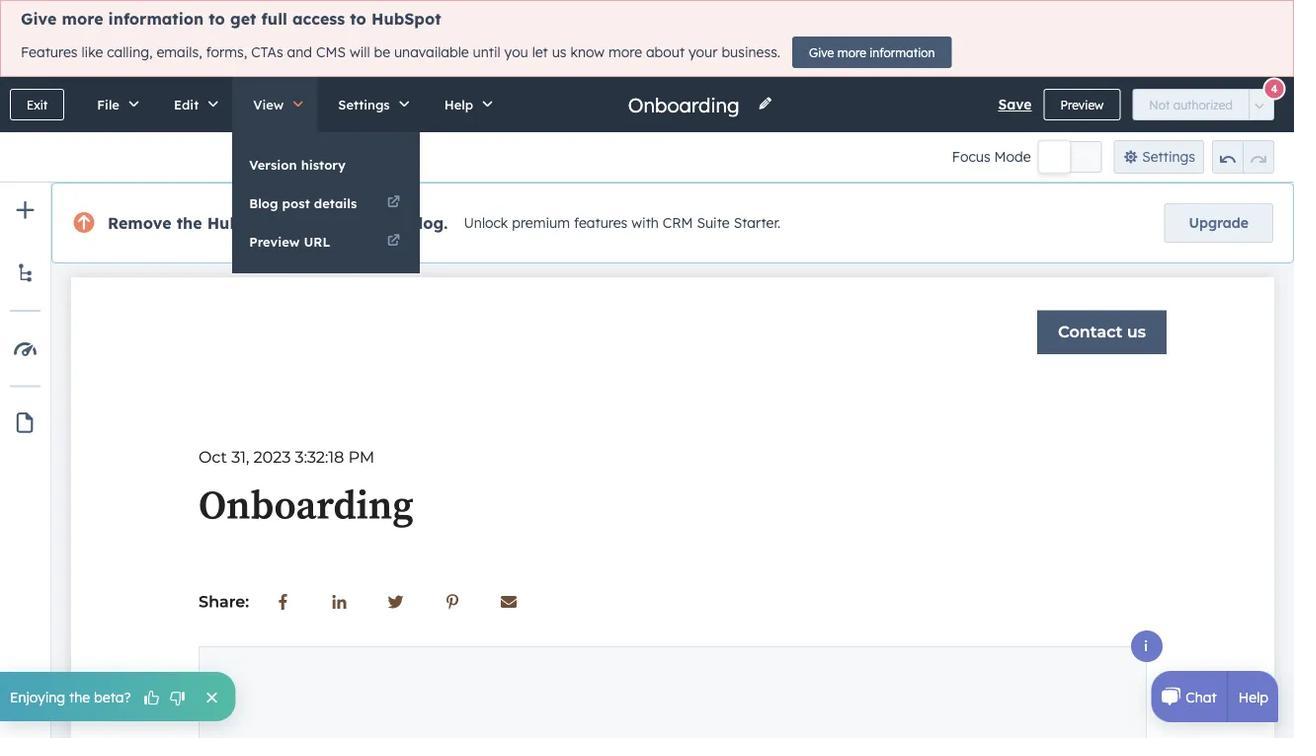 Task type: vqa. For each thing, say whether or not it's contained in the screenshot.
Ticket corresponding to Ticket owner
no



Task type: describe. For each thing, give the bounding box(es) containing it.
0 horizontal spatial hubspot
[[207, 213, 277, 233]]

give more information to get full access to hubspot
[[21, 9, 441, 29]]

1 horizontal spatial settings
[[1142, 148, 1195, 165]]

suite
[[697, 215, 730, 232]]

calling,
[[107, 44, 153, 61]]

unlock premium features with crm suite starter.
[[464, 215, 781, 232]]

logo
[[282, 213, 317, 233]]

preview for preview
[[1060, 97, 1104, 112]]

not authorized group
[[1132, 89, 1274, 121]]

preview button
[[1044, 89, 1121, 121]]

features
[[21, 44, 78, 61]]

until
[[473, 44, 501, 61]]

us
[[552, 44, 567, 61]]

information for give more information to get full access to hubspot
[[108, 9, 204, 29]]

save
[[998, 96, 1032, 113]]

emails,
[[156, 44, 202, 61]]

blog post details
[[249, 195, 357, 211]]

not
[[1149, 97, 1170, 112]]

business.
[[722, 44, 780, 61]]

get
[[230, 9, 256, 29]]

0 horizontal spatial settings button
[[317, 77, 423, 132]]

file
[[97, 96, 119, 113]]

blog post details link
[[232, 185, 420, 222]]

give more information link
[[792, 37, 952, 68]]

help button
[[423, 77, 507, 132]]

history
[[301, 157, 346, 173]]

1 horizontal spatial hubspot
[[371, 9, 441, 29]]

0 horizontal spatial settings
[[338, 96, 390, 113]]

blog.
[[408, 213, 448, 233]]

be
[[374, 44, 390, 61]]

mode
[[994, 148, 1031, 165]]

know
[[570, 44, 605, 61]]

exit
[[27, 97, 48, 112]]

enjoying the beta?
[[10, 689, 131, 706]]

focus
[[952, 148, 990, 165]]

details
[[314, 195, 357, 211]]

the for remove
[[176, 213, 202, 233]]

exit link
[[10, 89, 64, 121]]

upgrade
[[1189, 214, 1249, 232]]

1 vertical spatial your
[[366, 213, 403, 233]]

more for give more information
[[837, 45, 866, 60]]

more for give more information to get full access to hubspot
[[62, 9, 103, 29]]

help inside button
[[444, 96, 473, 113]]

will
[[350, 44, 370, 61]]

cms
[[316, 44, 346, 61]]

forms,
[[206, 44, 247, 61]]

preview for preview url
[[249, 234, 300, 250]]

version
[[249, 157, 297, 173]]



Task type: locate. For each thing, give the bounding box(es) containing it.
give right business.
[[809, 45, 834, 60]]

settings down will
[[338, 96, 390, 113]]

settings
[[338, 96, 390, 113], [1142, 148, 1195, 165]]

more
[[62, 9, 103, 29], [609, 44, 642, 61], [837, 45, 866, 60]]

focus mode element
[[1039, 141, 1102, 173]]

the inside button
[[69, 689, 90, 706]]

view button
[[232, 77, 317, 132]]

preview up focus mode element
[[1060, 97, 1104, 112]]

hubspot up features like calling, emails, forms, ctas and cms will be unavailable until you let us know more about your business.
[[371, 9, 441, 29]]

help
[[444, 96, 473, 113], [1239, 689, 1268, 706]]

your
[[689, 44, 718, 61], [366, 213, 403, 233]]

edit button
[[153, 77, 232, 132]]

help right "chat"
[[1239, 689, 1268, 706]]

upgrade link
[[1164, 203, 1273, 243]]

about
[[646, 44, 685, 61]]

1 horizontal spatial more
[[609, 44, 642, 61]]

features like calling, emails, forms, ctas and cms will be unavailable until you let us know more about your business.
[[21, 44, 780, 61]]

0 vertical spatial the
[[176, 213, 202, 233]]

premium
[[512, 215, 570, 232]]

0 vertical spatial settings button
[[317, 77, 423, 132]]

version history button
[[232, 146, 420, 184]]

1 horizontal spatial the
[[176, 213, 202, 233]]

chat
[[1186, 689, 1217, 706]]

starter.
[[734, 215, 781, 232]]

group
[[1212, 140, 1274, 174]]

access
[[292, 9, 345, 29]]

0 vertical spatial preview
[[1060, 97, 1104, 112]]

post
[[282, 195, 310, 211]]

preview url link
[[232, 223, 420, 261]]

with
[[631, 215, 659, 232]]

1 horizontal spatial settings button
[[1114, 140, 1204, 174]]

give more information
[[809, 45, 935, 60]]

preview inside button
[[1060, 97, 1104, 112]]

2 horizontal spatial more
[[837, 45, 866, 60]]

1 vertical spatial hubspot
[[207, 213, 277, 233]]

0 horizontal spatial information
[[108, 9, 204, 29]]

the
[[176, 213, 202, 233], [69, 689, 90, 706]]

let
[[532, 44, 548, 61]]

0 horizontal spatial to
[[209, 9, 225, 29]]

0 vertical spatial settings
[[338, 96, 390, 113]]

save button
[[998, 93, 1032, 117]]

from
[[322, 213, 361, 233]]

give
[[21, 9, 57, 29], [809, 45, 834, 60]]

thumbsdown image
[[168, 691, 186, 709]]

version history
[[249, 157, 346, 173]]

None field
[[626, 91, 746, 118]]

help down unavailable
[[444, 96, 473, 113]]

0 horizontal spatial preview
[[249, 234, 300, 250]]

edit
[[174, 96, 199, 113]]

authorized
[[1173, 97, 1233, 112]]

1 vertical spatial settings
[[1142, 148, 1195, 165]]

1 vertical spatial give
[[809, 45, 834, 60]]

thumbsup image
[[143, 691, 161, 709]]

0 vertical spatial your
[[689, 44, 718, 61]]

information
[[108, 9, 204, 29], [870, 45, 935, 60]]

preview url
[[249, 234, 330, 250]]

features
[[574, 215, 628, 232]]

to up will
[[350, 9, 366, 29]]

url
[[304, 234, 330, 250]]

0 vertical spatial hubspot
[[371, 9, 441, 29]]

information inside give more information link
[[870, 45, 935, 60]]

preview down remove the hubspot logo from your blog.
[[249, 234, 300, 250]]

unlock
[[464, 215, 508, 232]]

0 vertical spatial information
[[108, 9, 204, 29]]

blog
[[249, 195, 278, 211]]

to left get
[[209, 9, 225, 29]]

settings button down not on the right top of page
[[1114, 140, 1204, 174]]

1 horizontal spatial your
[[689, 44, 718, 61]]

0 horizontal spatial help
[[444, 96, 473, 113]]

0 horizontal spatial your
[[366, 213, 403, 233]]

1 vertical spatial settings button
[[1114, 140, 1204, 174]]

your right from
[[366, 213, 403, 233]]

not authorized button
[[1132, 89, 1250, 121]]

0 horizontal spatial give
[[21, 9, 57, 29]]

1 vertical spatial preview
[[249, 234, 300, 250]]

full
[[261, 9, 287, 29]]

1 to from the left
[[209, 9, 225, 29]]

ctas
[[251, 44, 283, 61]]

the left beta? at the bottom of the page
[[69, 689, 90, 706]]

1 vertical spatial help
[[1239, 689, 1268, 706]]

0 vertical spatial help
[[444, 96, 473, 113]]

enjoying the beta? button
[[0, 673, 236, 722]]

give up features
[[21, 9, 57, 29]]

you
[[504, 44, 528, 61]]

enjoying
[[10, 689, 65, 706]]

give for give more information
[[809, 45, 834, 60]]

the for enjoying
[[69, 689, 90, 706]]

unavailable
[[394, 44, 469, 61]]

hubspot down blog
[[207, 213, 277, 233]]

link opens in a new window image
[[387, 197, 400, 210], [387, 197, 400, 210], [387, 235, 400, 248], [387, 235, 400, 248]]

file button
[[76, 77, 153, 132]]

1 horizontal spatial preview
[[1060, 97, 1104, 112]]

1 horizontal spatial give
[[809, 45, 834, 60]]

0 horizontal spatial more
[[62, 9, 103, 29]]

information for give more information
[[870, 45, 935, 60]]

1 vertical spatial the
[[69, 689, 90, 706]]

1 horizontal spatial information
[[870, 45, 935, 60]]

view
[[253, 96, 284, 113]]

beta?
[[94, 689, 131, 706]]

remove the hubspot logo from your blog.
[[108, 213, 448, 233]]

2 to from the left
[[350, 9, 366, 29]]

give for give more information to get full access to hubspot
[[21, 9, 57, 29]]

settings button down will
[[317, 77, 423, 132]]

preview
[[1060, 97, 1104, 112], [249, 234, 300, 250]]

0 vertical spatial give
[[21, 9, 57, 29]]

settings down not on the right top of page
[[1142, 148, 1195, 165]]

crm
[[663, 215, 693, 232]]

like
[[81, 44, 103, 61]]

4
[[1271, 82, 1278, 96]]

and
[[287, 44, 312, 61]]

settings button
[[317, 77, 423, 132], [1114, 140, 1204, 174]]

your right about
[[689, 44, 718, 61]]

the right remove
[[176, 213, 202, 233]]

remove
[[108, 213, 171, 233]]

1 horizontal spatial help
[[1239, 689, 1268, 706]]

0 horizontal spatial the
[[69, 689, 90, 706]]

to
[[209, 9, 225, 29], [350, 9, 366, 29]]

not authorized
[[1149, 97, 1233, 112]]

1 vertical spatial information
[[870, 45, 935, 60]]

focus mode
[[952, 148, 1031, 165]]

hubspot
[[371, 9, 441, 29], [207, 213, 277, 233]]

1 horizontal spatial to
[[350, 9, 366, 29]]



